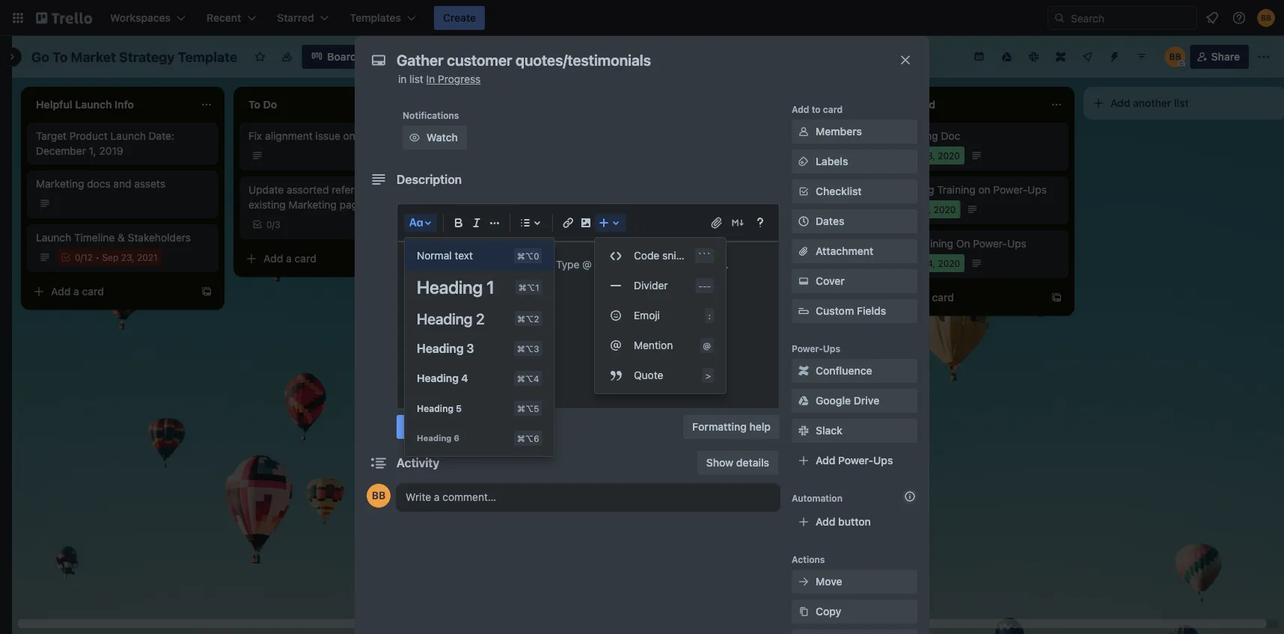 Task type: describe. For each thing, give the bounding box(es) containing it.
on for references
[[386, 184, 398, 196]]

1,
[[89, 145, 96, 157]]

heading 1
[[417, 277, 495, 298]]

formatting
[[692, 421, 747, 433]]

heading for heading 5
[[417, 403, 454, 414]]

calendar power-up image
[[973, 50, 985, 62]]

add power-ups link
[[792, 449, 918, 473]]

progress
[[438, 73, 481, 85]]

Search field
[[1066, 7, 1197, 29]]

google drive
[[816, 395, 880, 407]]

14,
[[923, 258, 936, 269]]

stakeholders
[[128, 232, 191, 244]]

nov 13, 2020
[[904, 150, 960, 161]]

nov for sales
[[904, 258, 921, 269]]

add another list
[[1111, 97, 1189, 109]]

divider image
[[607, 277, 625, 295]]

fix alignment issue on /pricing link
[[248, 129, 422, 144]]

custom fields button
[[792, 304, 918, 319]]

emoji image
[[607, 307, 625, 325]]

template
[[178, 49, 238, 65]]

custom fields
[[816, 305, 886, 317]]

labels link
[[792, 150, 918, 174]]

search image
[[1054, 12, 1066, 24]]

23, inside checkbox
[[706, 258, 720, 269]]

marketing docs and assets
[[36, 178, 165, 190]]

cover link
[[792, 269, 918, 293]]

add a card for assorted
[[263, 253, 317, 265]]

normal text
[[417, 250, 473, 262]]

&
[[118, 232, 125, 244]]

quotes/testimonials
[[461, 145, 555, 157]]

emoji
[[634, 309, 660, 322]]

docs
[[87, 178, 111, 190]]

marketing for marketing training on power-ups
[[886, 184, 934, 196]]

fix alignment issue on /pricing
[[248, 130, 394, 142]]

target
[[36, 130, 67, 142]]

a for training
[[924, 291, 929, 304]]

on
[[956, 238, 970, 250]]

pages
[[340, 199, 369, 211]]

code snippet ```
[[634, 250, 711, 262]]

cancel button
[[443, 415, 495, 439]]

2
[[476, 310, 485, 327]]

- inside blog post - announcement link
[[722, 184, 727, 196]]

Nov 14, 2020 checkbox
[[886, 254, 965, 272]]

power ups image
[[1082, 51, 1094, 63]]

Board name text field
[[24, 45, 245, 69]]

switch to… image
[[10, 10, 25, 25]]

strategy
[[119, 49, 175, 65]]

cover
[[816, 275, 845, 287]]

in-app announcement
[[674, 238, 782, 250]]

a for docs
[[73, 286, 79, 298]]

marketing docs and assets link
[[36, 177, 210, 192]]

sm image for cover
[[796, 274, 811, 289]]

nov for messaging
[[904, 150, 921, 161]]

power- inside add power-ups link
[[838, 455, 873, 467]]

newsletter
[[702, 486, 754, 498]]

watch
[[427, 131, 458, 144]]

add inside add another list "button"
[[1111, 97, 1130, 109]]

list inside "button"
[[1174, 97, 1189, 109]]

another
[[1133, 97, 1171, 109]]

and
[[113, 178, 131, 190]]

description
[[397, 172, 462, 187]]

Jul 23, 2020 checkbox
[[674, 254, 749, 272]]

members link
[[792, 120, 918, 144]]

marketing for marketing docs and assets
[[36, 178, 84, 190]]

dates button
[[792, 210, 918, 233]]

gather customer quotes/testimonials link
[[461, 129, 635, 159]]

1 vertical spatial bob builder (bobbuilder40) image
[[1165, 46, 1186, 67]]

in-
[[674, 238, 687, 250]]

open information menu image
[[1232, 10, 1247, 25]]

sales
[[886, 238, 912, 250]]

share
[[1211, 51, 1240, 63]]

launch timeline & stakeholders link
[[36, 230, 210, 245]]

card for marketing docs and assets
[[82, 286, 104, 298]]

2020 for sales
[[938, 258, 960, 269]]

workspace visible image
[[281, 51, 293, 63]]

sm image for labels
[[796, 154, 811, 169]]

6
[[454, 434, 459, 443]]

update assorted references on existing marketing pages
[[248, 184, 398, 211]]

⌘⌥3
[[517, 344, 539, 354]]

1 vertical spatial launch
[[36, 232, 71, 244]]

1 inside group
[[487, 277, 495, 298]]

0 notifications image
[[1203, 9, 1221, 27]]

save
[[406, 421, 429, 433]]

sm image for members
[[796, 124, 811, 139]]

blog post - announcement link
[[674, 183, 847, 198]]

activity
[[397, 456, 440, 470]]

confluence
[[816, 365, 872, 377]]

add a card for training
[[901, 291, 954, 304]]

blog post - announcement
[[674, 184, 803, 196]]

divider
[[634, 280, 668, 292]]

mention image
[[607, 337, 625, 355]]

power-ups
[[792, 344, 840, 354]]

Jul 31, 2020 checkbox
[[674, 503, 748, 521]]

power- inside sales training on power-ups link
[[973, 238, 1007, 250]]

heading for heading 1
[[417, 277, 483, 298]]

code
[[634, 250, 660, 262]]

assorted
[[287, 184, 329, 196]]

attachment button
[[792, 239, 918, 263]]

watch button
[[403, 126, 467, 150]]

show menu image
[[1257, 49, 1271, 64]]

add button
[[816, 516, 871, 528]]

sm image for copy
[[796, 605, 811, 620]]

button
[[838, 516, 871, 528]]

⌘⌥5
[[517, 403, 539, 414]]

market
[[71, 49, 116, 65]]

Nov 9, 2020 checkbox
[[886, 201, 960, 219]]

0 vertical spatial list
[[409, 73, 423, 85]]

0 vertical spatial bob builder (bobbuilder40) image
[[1257, 9, 1275, 27]]

card for update assorted references on existing marketing pages
[[295, 253, 317, 265]]

0 horizontal spatial 23,
[[121, 252, 134, 263]]

add another list button
[[1084, 87, 1284, 120]]

Jul 19, 2020 checkbox
[[674, 201, 748, 219]]

add inside add power-ups link
[[816, 455, 836, 467]]

menu inside editor toolbar toolbar
[[595, 241, 726, 391]]

custom
[[816, 305, 854, 317]]

sm image for watch
[[407, 130, 422, 145]]

text styles image
[[407, 214, 425, 232]]

9,
[[923, 204, 931, 215]]

/ for 12
[[80, 252, 83, 263]]

jul for post
[[691, 204, 704, 215]]

in list in progress
[[398, 73, 481, 85]]

2020 for marketing
[[934, 204, 956, 215]]

update assorted references on existing marketing pages link
[[248, 183, 422, 213]]

move link
[[792, 570, 918, 594]]



Task type: vqa. For each thing, say whether or not it's contained in the screenshot.
"Members" link
yes



Task type: locate. For each thing, give the bounding box(es) containing it.
0 horizontal spatial 0
[[75, 252, 80, 263]]

add a card down 14,
[[901, 291, 954, 304]]

on right issue
[[343, 130, 355, 142]]

automation
[[792, 493, 843, 504]]

2020 right 14,
[[938, 258, 960, 269]]

sm image left slack at bottom
[[796, 424, 811, 439]]

marketing up nov 9, 2020 checkbox
[[886, 184, 934, 196]]

heading up heading 3 at left bottom
[[417, 310, 472, 327]]

add a card down 0 / 3
[[263, 253, 317, 265]]

1 horizontal spatial bob builder (bobbuilder40) image
[[1165, 46, 1186, 67]]

sm image inside the "move" link
[[796, 575, 811, 590]]

12
[[83, 252, 93, 263]]

1 horizontal spatial list
[[1174, 97, 1189, 109]]

more formatting image
[[486, 214, 504, 232]]

bold ⌘b image
[[450, 214, 468, 232]]

add a card button for training
[[877, 286, 1045, 310]]

sm image left 'cover'
[[796, 274, 811, 289]]

sm image inside labels link
[[796, 154, 811, 169]]

0 horizontal spatial create from template… image
[[201, 286, 213, 298]]

2020 for email
[[721, 507, 743, 517]]

1 horizontal spatial add a card
[[263, 253, 317, 265]]

jul inside 'checkbox'
[[691, 507, 704, 517]]

3 down existing
[[275, 219, 280, 230]]

open help dialog image
[[751, 214, 769, 232]]

to
[[812, 104, 821, 115]]

heading for heading 6
[[417, 434, 452, 443]]

add a card button for assorted
[[239, 247, 407, 271]]

marketing
[[36, 178, 84, 190], [886, 184, 934, 196], [289, 199, 337, 211]]

0 horizontal spatial marketing
[[36, 178, 84, 190]]

3 nov from the top
[[904, 258, 921, 269]]

1 vertical spatial /
[[80, 252, 83, 263]]

menu
[[595, 241, 726, 391]]

issue
[[315, 130, 340, 142]]

2 vertical spatial jul
[[691, 507, 704, 517]]

heading left 5
[[417, 403, 454, 414]]

sm image for checklist
[[796, 184, 811, 199]]

add power-ups
[[816, 455, 893, 467]]

heading down save
[[417, 434, 452, 443]]

sm image inside members link
[[796, 124, 811, 139]]

in
[[398, 73, 407, 85]]

members
[[816, 125, 862, 138]]

power- up confluence
[[792, 344, 823, 354]]

sm image
[[407, 130, 422, 145], [796, 154, 811, 169], [796, 424, 811, 439]]

move
[[816, 576, 842, 588]]

target product launch date: december 1, 2019 link
[[36, 129, 210, 159]]

checklist
[[816, 185, 862, 198]]

jul 19, 2020
[[691, 204, 743, 215]]

Write a comment text field
[[397, 484, 780, 511]]

0 horizontal spatial on
[[343, 130, 355, 142]]

sm image inside checklist link
[[796, 184, 811, 199]]

create from template… image
[[201, 286, 213, 298], [1051, 292, 1063, 304]]

1 horizontal spatial a
[[286, 253, 292, 265]]

2020 inside jul 19, 2020 checkbox
[[721, 204, 743, 215]]

email
[[674, 486, 699, 498]]

2 horizontal spatial on
[[978, 184, 991, 196]]

add a card down 12
[[51, 286, 104, 298]]

1 horizontal spatial 23,
[[706, 258, 720, 269]]

copy link
[[792, 600, 918, 624]]

in progress link
[[426, 73, 481, 85]]

1 horizontal spatial 0
[[266, 219, 272, 230]]

launch up 2019 in the left top of the page
[[110, 130, 146, 142]]

normal
[[417, 250, 452, 262]]

email newsletter
[[674, 486, 754, 498]]

heading 2
[[417, 310, 485, 327]]

add to card
[[792, 104, 843, 115]]

december
[[36, 145, 86, 157]]

None text field
[[389, 46, 883, 73]]

2020 right 31,
[[721, 507, 743, 517]]

card down •
[[82, 286, 104, 298]]

:
[[708, 311, 711, 321]]

1 jul from the top
[[691, 204, 704, 215]]

lists image
[[516, 214, 534, 232]]

sm image down the add to card
[[796, 124, 811, 139]]

/pricing
[[358, 130, 394, 142]]

sm image down power-ups
[[796, 364, 811, 379]]

3 heading from the top
[[417, 342, 464, 356]]

sm image
[[796, 124, 811, 139], [796, 184, 811, 199], [796, 274, 811, 289], [796, 364, 811, 379], [796, 394, 811, 409], [796, 575, 811, 590], [796, 605, 811, 620]]

0 for 0 / 12 • sep 23, 2021
[[75, 252, 80, 263]]

training for marketing
[[937, 184, 976, 196]]

a for assorted
[[286, 253, 292, 265]]

a down update assorted references on existing marketing pages
[[286, 253, 292, 265]]

0 / 3
[[266, 219, 280, 230]]

1 vertical spatial nov
[[904, 204, 921, 215]]

2 horizontal spatial add a card
[[901, 291, 954, 304]]

13,
[[923, 150, 935, 161]]

fix
[[248, 130, 262, 142]]

formatting help link
[[683, 415, 780, 439]]

2 horizontal spatial a
[[924, 291, 929, 304]]

mention
[[634, 339, 673, 352]]

power- inside marketing training on power-ups link
[[993, 184, 1028, 196]]

2 horizontal spatial add a card button
[[877, 286, 1045, 310]]

2 vertical spatial bob builder (bobbuilder40) image
[[367, 484, 391, 508]]

attach and insert link image
[[709, 216, 724, 230]]

show
[[706, 457, 734, 469]]

marketing training on power-ups link
[[886, 183, 1060, 198]]

heading left 4
[[417, 372, 459, 385]]

create from template… image for launch timeline & stakeholders
[[201, 286, 213, 298]]

1 horizontal spatial marketing
[[289, 199, 337, 211]]

on right references
[[386, 184, 398, 196]]

3
[[275, 219, 280, 230], [467, 342, 474, 356]]

2020 for messaging
[[938, 150, 960, 161]]

1 horizontal spatial on
[[386, 184, 398, 196]]

marketing training on power-ups
[[886, 184, 1047, 196]]

1 vertical spatial announcement
[[709, 238, 782, 250]]

2 vertical spatial nov
[[904, 258, 921, 269]]

on inside fix alignment issue on /pricing link
[[343, 130, 355, 142]]

create from template… image
[[413, 253, 425, 265]]

heading 3
[[417, 342, 474, 356]]

2020 right 9, at the top right
[[934, 204, 956, 215]]

---
[[699, 281, 711, 291]]

0 / 12 • sep 23, 2021
[[75, 252, 158, 263]]

marketing down december
[[36, 178, 84, 190]]

0 vertical spatial training
[[937, 184, 976, 196]]

heading up heading 2 at the left
[[417, 277, 483, 298]]

on inside update assorted references on existing marketing pages
[[386, 184, 398, 196]]

add a card button down nov 14, 2020
[[877, 286, 1045, 310]]

0 horizontal spatial /
[[80, 252, 83, 263]]

nov 14, 2020
[[904, 258, 960, 269]]

0 vertical spatial launch
[[110, 130, 146, 142]]

board
[[327, 51, 357, 63]]

jul for newsletter
[[691, 507, 704, 517]]

sm image for slack
[[796, 424, 811, 439]]

sm image left checklist
[[796, 184, 811, 199]]

2 heading from the top
[[417, 310, 472, 327]]

sm image left watch
[[407, 130, 422, 145]]

go
[[31, 49, 49, 65]]

0 horizontal spatial add a card button
[[27, 280, 195, 304]]

2 horizontal spatial marketing
[[886, 184, 934, 196]]

add inside add button button
[[816, 516, 836, 528]]

0
[[266, 219, 272, 230], [75, 252, 80, 263]]

a down 0 / 12 • sep 23, 2021
[[73, 286, 79, 298]]

sm image left google
[[796, 394, 811, 409]]

4
[[461, 372, 468, 385]]

heading for heading 4
[[417, 372, 459, 385]]

power- right the on
[[973, 238, 1007, 250]]

nov for marketing
[[904, 204, 921, 215]]

0 horizontal spatial 1
[[487, 277, 495, 298]]

0 left 12
[[75, 252, 80, 263]]

6 sm image from the top
[[796, 575, 811, 590]]

5
[[456, 403, 462, 414]]

launch timeline & stakeholders
[[36, 232, 191, 244]]

jul 31, 2020
[[691, 507, 743, 517]]

0 vertical spatial sm image
[[407, 130, 422, 145]]

add a card button
[[239, 247, 407, 271], [27, 280, 195, 304], [877, 286, 1045, 310]]

training up "nov 9, 2020"
[[937, 184, 976, 196]]

board link
[[302, 45, 366, 69]]

sm image for move
[[796, 575, 811, 590]]

italic ⌘i image
[[468, 214, 486, 232]]

add a card button down 0 / 3
[[239, 247, 407, 271]]

doc
[[941, 130, 960, 142]]

training for sales
[[915, 238, 953, 250]]

notifications
[[403, 110, 459, 120]]

sm image inside 'copy' link
[[796, 605, 811, 620]]

editor toolbar toolbar
[[404, 211, 772, 457]]

0 horizontal spatial launch
[[36, 232, 71, 244]]

1 vertical spatial jul
[[691, 258, 704, 269]]

23,
[[121, 252, 134, 263], [706, 258, 720, 269]]

link image
[[559, 214, 577, 232]]

23, up "---"
[[706, 258, 720, 269]]

add a card for docs
[[51, 286, 104, 298]]

share button
[[1190, 45, 1249, 69]]

1 vertical spatial sm image
[[796, 154, 811, 169]]

19,
[[706, 204, 719, 215]]

sm image for google drive
[[796, 394, 811, 409]]

2020 inside jul 31, 2020 'checkbox'
[[721, 507, 743, 517]]

2020 inside the jul 23, 2020 checkbox
[[722, 258, 744, 269]]

0 vertical spatial /
[[272, 219, 275, 230]]

sm image for confluence
[[796, 364, 811, 379]]

2020 right the 13,
[[938, 150, 960, 161]]

cancel
[[452, 421, 486, 433]]

0 vertical spatial 0
[[266, 219, 272, 230]]

⌘⌥0
[[517, 251, 539, 261]]

blog
[[674, 184, 695, 196]]

product
[[69, 130, 108, 142]]

/ for 3
[[272, 219, 275, 230]]

2019
[[99, 145, 123, 157]]

primary element
[[0, 0, 1284, 36]]

2020 for blog
[[721, 204, 743, 215]]

marketing inside update assorted references on existing marketing pages
[[289, 199, 337, 211]]

2 jul from the top
[[691, 258, 704, 269]]

gather customer quotes/testimonials
[[461, 130, 555, 157]]

on inside marketing training on power-ups link
[[978, 184, 991, 196]]

1 horizontal spatial create from template… image
[[1051, 292, 1063, 304]]

3 jul from the top
[[691, 507, 704, 517]]

quote image
[[607, 367, 625, 385]]

0 vertical spatial nov
[[904, 150, 921, 161]]

in-app announcement link
[[674, 236, 847, 251]]

1 vertical spatial 0
[[75, 252, 80, 263]]

alignment
[[265, 130, 313, 142]]

2 vertical spatial sm image
[[796, 424, 811, 439]]

actions
[[792, 555, 825, 565]]

a down the nov 14, 2020 checkbox
[[924, 291, 929, 304]]

sm image left labels
[[796, 154, 811, 169]]

```
[[698, 251, 711, 261]]

customize views image
[[373, 49, 388, 64]]

card down nov 14, 2020
[[932, 291, 954, 304]]

code snippet image
[[607, 247, 625, 265]]

list right 'another' at the top of page
[[1174, 97, 1189, 109]]

1 horizontal spatial add a card button
[[239, 247, 407, 271]]

power- down slack at bottom
[[838, 455, 873, 467]]

marketing down assorted
[[289, 199, 337, 211]]

1 vertical spatial training
[[915, 238, 953, 250]]

google
[[816, 395, 851, 407]]

jul left 31,
[[691, 507, 704, 517]]

2020 inside the nov 14, 2020 checkbox
[[938, 258, 960, 269]]

1 heading from the top
[[417, 277, 483, 298]]

sales training on power-ups link
[[886, 236, 1060, 251]]

create
[[443, 12, 476, 24]]

5 sm image from the top
[[796, 394, 811, 409]]

add button button
[[792, 510, 918, 534]]

1 horizontal spatial launch
[[110, 130, 146, 142]]

23, right sep
[[121, 252, 134, 263]]

jul left 19, on the top of page
[[691, 204, 704, 215]]

1 horizontal spatial /
[[272, 219, 275, 230]]

nov left 9, at the top right
[[904, 204, 921, 215]]

on for issue
[[343, 130, 355, 142]]

nov left 14,
[[904, 258, 921, 269]]

announcement up open help dialog image
[[730, 184, 803, 196]]

add a card button for docs
[[27, 280, 195, 304]]

1 horizontal spatial 3
[[467, 342, 474, 356]]

image image
[[577, 214, 595, 232]]

list right in
[[409, 73, 423, 85]]

0 horizontal spatial add a card
[[51, 286, 104, 298]]

fields
[[857, 305, 886, 317]]

2 nov from the top
[[904, 204, 921, 215]]

training up nov 14, 2020
[[915, 238, 953, 250]]

heading for heading 2
[[417, 310, 472, 327]]

nov left the 13,
[[904, 150, 921, 161]]

3 inside heading 1 group
[[467, 342, 474, 356]]

heading for heading 3
[[417, 342, 464, 356]]

sm image down actions
[[796, 575, 811, 590]]

0 vertical spatial 1
[[487, 277, 495, 298]]

show details link
[[697, 451, 778, 475]]

5 heading from the top
[[417, 403, 454, 414]]

messaging doc
[[886, 130, 960, 142]]

sep
[[102, 252, 118, 263]]

launch inside target product launch date: december 1, 2019
[[110, 130, 146, 142]]

sm image inside watch button
[[407, 130, 422, 145]]

jul 23, 2020
[[691, 258, 744, 269]]

0 vertical spatial announcement
[[730, 184, 803, 196]]

/ down existing
[[272, 219, 275, 230]]

1 vertical spatial list
[[1174, 97, 1189, 109]]

sm image left copy
[[796, 605, 811, 620]]

•
[[95, 252, 100, 263]]

31,
[[706, 507, 719, 517]]

0 horizontal spatial 3
[[275, 219, 280, 230]]

sm image inside cover link
[[796, 274, 811, 289]]

list
[[409, 73, 423, 85], [1174, 97, 1189, 109]]

customer
[[497, 130, 542, 142]]

2020 inside nov 9, 2020 checkbox
[[934, 204, 956, 215]]

create from template… image for sales training on power-ups
[[1051, 292, 1063, 304]]

email newsletter link
[[674, 485, 847, 500]]

to
[[52, 49, 68, 65]]

2020 up the view markdown image
[[721, 204, 743, 215]]

star or unstar board image
[[254, 51, 266, 63]]

4 sm image from the top
[[796, 364, 811, 379]]

2 sm image from the top
[[796, 184, 811, 199]]

card for marketing training on power-ups
[[932, 291, 954, 304]]

0 vertical spatial 3
[[275, 219, 280, 230]]

⌘⌥6
[[517, 433, 539, 444]]

heading 1 group
[[405, 241, 554, 454]]

0 vertical spatial jul
[[691, 204, 704, 215]]

4 heading from the top
[[417, 372, 459, 385]]

1 down automation
[[790, 507, 794, 517]]

menu containing code snippet
[[595, 241, 726, 391]]

2 horizontal spatial bob builder (bobbuilder40) image
[[1257, 9, 1275, 27]]

3 sm image from the top
[[796, 274, 811, 289]]

labels
[[816, 155, 848, 168]]

1 left ⌘⌥1
[[487, 277, 495, 298]]

date:
[[149, 130, 174, 142]]

3 up 4
[[467, 342, 474, 356]]

view markdown image
[[730, 216, 745, 230]]

0 horizontal spatial list
[[409, 73, 423, 85]]

0 horizontal spatial bob builder (bobbuilder40) image
[[367, 484, 391, 508]]

6 heading from the top
[[417, 434, 452, 443]]

⌘⌥2
[[517, 314, 539, 324]]

1 sm image from the top
[[796, 124, 811, 139]]

announcement down the view markdown image
[[709, 238, 782, 250]]

1 nov from the top
[[904, 150, 921, 161]]

1 vertical spatial 3
[[467, 342, 474, 356]]

launch left timeline
[[36, 232, 71, 244]]

0 horizontal spatial a
[[73, 286, 79, 298]]

0 down existing
[[266, 219, 272, 230]]

add a card button down sep
[[27, 280, 195, 304]]

2020 down in-app announcement
[[722, 258, 744, 269]]

Nov 13, 2020 checkbox
[[886, 147, 965, 165]]

slack
[[816, 425, 843, 437]]

jul for app
[[691, 258, 704, 269]]

heading 5
[[417, 403, 462, 414]]

Main content area, start typing to enter text. text field
[[413, 256, 763, 292]]

2020 inside nov 13, 2020 checkbox
[[938, 150, 960, 161]]

formatting help
[[692, 421, 771, 433]]

0 for 0 / 3
[[266, 219, 272, 230]]

7 sm image from the top
[[796, 605, 811, 620]]

drive
[[854, 395, 880, 407]]

1 vertical spatial 1
[[790, 507, 794, 517]]

power- down messaging doc link
[[993, 184, 1028, 196]]

jul down app
[[691, 258, 704, 269]]

card right to
[[823, 104, 843, 115]]

1 horizontal spatial 1
[[790, 507, 794, 517]]

heading up heading 4
[[417, 342, 464, 356]]

/ left •
[[80, 252, 83, 263]]

bob builder (bobbuilder40) image
[[1257, 9, 1275, 27], [1165, 46, 1186, 67], [367, 484, 391, 508]]

card down update assorted references on existing marketing pages
[[295, 253, 317, 265]]

on down messaging doc link
[[978, 184, 991, 196]]

2020 for in-
[[722, 258, 744, 269]]



